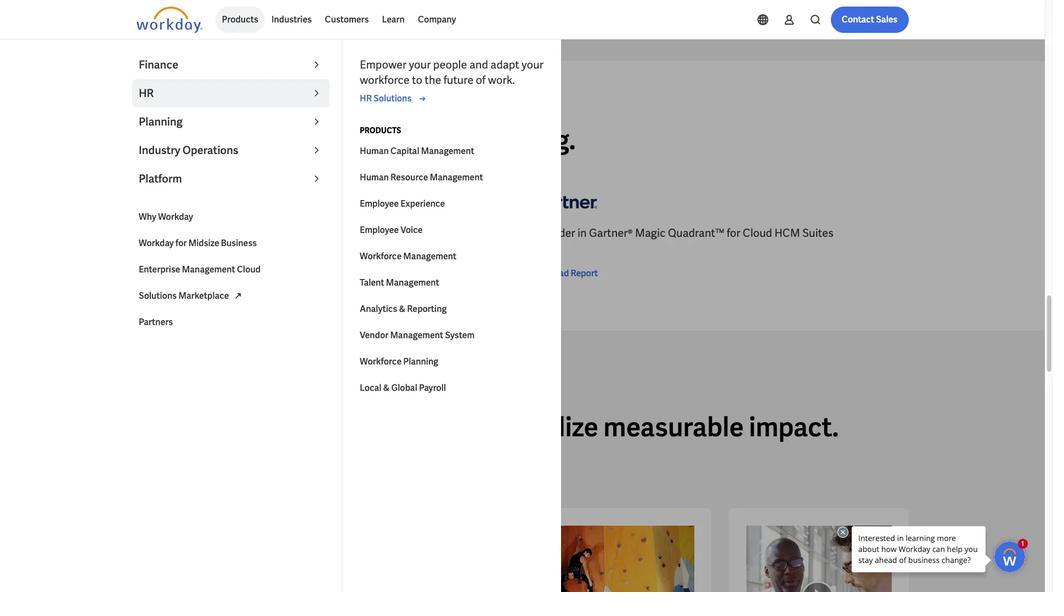 Task type: describe. For each thing, give the bounding box(es) containing it.
what
[[136, 97, 159, 107]]

finance button
[[132, 50, 330, 79]]

customers button
[[318, 7, 376, 33]]

2 your from the left
[[522, 58, 544, 72]]

business
[[221, 238, 257, 249]]

workday inside why workday link
[[158, 211, 193, 223]]

workday for midsize business link
[[132, 230, 330, 257]]

0 horizontal spatial and
[[415, 123, 460, 157]]

analytics & reporting link
[[353, 296, 551, 323]]

vendor management system link
[[353, 323, 551, 349]]

& for local
[[383, 382, 390, 394]]

say
[[201, 97, 215, 107]]

company
[[418, 14, 456, 25]]

0 horizontal spatial cloud
[[237, 264, 261, 275]]

leader
[[160, 123, 235, 157]]

enterprise management cloud link
[[132, 257, 330, 283]]

and inside empower your people and adapt your workforce to the future of work.
[[470, 58, 488, 72]]

the
[[425, 73, 441, 87]]

workforce
[[360, 73, 410, 87]]

industries button
[[265, 7, 318, 33]]

management down human capital management link
[[430, 172, 483, 183]]

all
[[362, 411, 390, 445]]

quadrant™ inside a leader in 2023 gartner® magic quadrant™ for cloud erp for service- centric enterprises
[[299, 226, 356, 241]]

workday inside workday for midsize business "link"
[[139, 238, 174, 249]]

a leader in gartner® magic quadrant™ for cloud hcm suites
[[531, 226, 834, 241]]

vendor management system
[[360, 330, 475, 341]]

partners link
[[132, 309, 330, 336]]

talent management link
[[353, 270, 551, 296]]

reporting
[[407, 303, 447, 315]]

1 vertical spatial read report
[[154, 283, 203, 295]]

sales
[[876, 14, 898, 25]]

solutions marketplace
[[139, 290, 229, 302]]

1 horizontal spatial planning
[[403, 356, 438, 368]]

read report link for a leader in 2023 gartner® magic quadrant™ for cloud erp for service- centric enterprises
[[136, 283, 203, 296]]

enterprises
[[175, 242, 232, 256]]

0 horizontal spatial solutions
[[139, 290, 177, 302]]

planning.
[[465, 123, 576, 157]]

learn all the successes life time fitness achieved with workday. image
[[549, 526, 694, 593]]

capital
[[391, 145, 419, 157]]

industries
[[395, 411, 515, 445]]

hr button
[[132, 79, 330, 108]]

to
[[412, 73, 423, 87]]

enterprise
[[139, 264, 180, 275]]

opens in a new tab image
[[231, 289, 244, 303]]

leader for a leader in 2023 gartner® magic quadrant™ for cloud erp for service- centric enterprises
[[146, 226, 180, 241]]

why workday
[[139, 211, 193, 223]]

for inside "link"
[[176, 238, 187, 249]]

management for vendor management system
[[390, 330, 444, 341]]

2023
[[194, 226, 218, 241]]

human capital management link
[[353, 138, 551, 165]]

for left hcm
[[727, 226, 741, 241]]

local & global payroll link
[[353, 375, 551, 402]]

customers
[[325, 14, 369, 25]]

industry
[[139, 143, 180, 157]]

marketplace
[[179, 290, 229, 302]]

management for talent management
[[386, 277, 439, 289]]

gartner image for gartner®
[[531, 186, 597, 217]]

contact sales link
[[831, 7, 909, 33]]

industries
[[272, 14, 312, 25]]

analysts
[[161, 97, 199, 107]]

finance,
[[268, 123, 362, 157]]

contact
[[842, 14, 875, 25]]

system
[[445, 330, 475, 341]]

products
[[360, 126, 401, 136]]

workforce planning
[[360, 356, 438, 368]]

what analysts say
[[136, 97, 215, 107]]

workforce for workforce management
[[360, 251, 402, 262]]

voice
[[401, 224, 423, 236]]

talent management
[[360, 277, 439, 289]]

impact.
[[749, 411, 839, 445]]

hcm
[[775, 226, 800, 241]]

employee voice link
[[353, 217, 551, 244]]

why
[[139, 211, 156, 223]]

hr solutions link
[[360, 92, 429, 105]]

operations
[[183, 143, 239, 157]]

centric
[[136, 242, 173, 256]]

of
[[476, 73, 486, 87]]

gartner® inside a leader in 2023 gartner® magic quadrant™ for cloud erp for service- centric enterprises
[[220, 226, 264, 241]]

company button
[[411, 7, 463, 33]]

hr for hr solutions
[[360, 93, 372, 104]]

companies
[[136, 411, 272, 445]]

talent
[[360, 277, 384, 289]]

management for workforce management
[[403, 251, 457, 262]]

empower
[[360, 58, 407, 72]]

workforce management link
[[353, 244, 551, 270]]

bdo canada image
[[746, 526, 892, 593]]



Task type: vqa. For each thing, say whether or not it's contained in the screenshot.
Financial Management link
no



Task type: locate. For each thing, give the bounding box(es) containing it.
1 horizontal spatial quadrant™
[[668, 226, 725, 241]]

a for a leader in gartner® magic quadrant™ for cloud hcm suites
[[531, 226, 539, 241]]

workday right why
[[158, 211, 193, 223]]

solutions down enterprise
[[139, 290, 177, 302]]

read report
[[549, 268, 598, 280], [154, 283, 203, 295]]

2 workforce from the top
[[360, 356, 402, 368]]

people
[[433, 58, 467, 72]]

industry operations
[[139, 143, 239, 157]]

0 vertical spatial workday
[[158, 211, 193, 223]]

1 horizontal spatial &
[[399, 303, 406, 315]]

& for analytics
[[399, 303, 406, 315]]

cloud left the erp
[[374, 226, 404, 241]]

cloud left hcm
[[743, 226, 772, 241]]

0 horizontal spatial planning
[[139, 115, 183, 129]]

0 vertical spatial report
[[571, 268, 598, 280]]

workforce for workforce planning
[[360, 356, 402, 368]]

1 workforce from the top
[[360, 251, 402, 262]]

1 vertical spatial solutions
[[139, 290, 177, 302]]

workday up enterprise
[[139, 238, 174, 249]]

gartner®
[[220, 226, 264, 241], [589, 226, 633, 241]]

human for human resource management
[[360, 172, 389, 183]]

2 employee from the top
[[360, 224, 399, 236]]

human resource management link
[[353, 165, 551, 191]]

hr solutions
[[360, 93, 412, 104]]

future
[[444, 73, 474, 87]]

contact sales
[[842, 14, 898, 25]]

magic
[[266, 226, 297, 241], [635, 226, 666, 241]]

a for a leader in 2023 gartner® magic quadrant™ for cloud erp for service- centric enterprises
[[136, 226, 144, 241]]

and
[[470, 58, 488, 72], [415, 123, 460, 157]]

& right local
[[383, 382, 390, 394]]

2 leader from the left
[[541, 226, 575, 241]]

1 horizontal spatial gartner image
[[531, 186, 597, 217]]

human capital management
[[360, 145, 474, 157]]

workday
[[158, 211, 193, 223], [139, 238, 174, 249]]

in for finance,
[[240, 123, 262, 157]]

report
[[571, 268, 598, 280], [176, 283, 203, 295]]

a leader in finance, hr, and planning.
[[136, 123, 576, 157]]

1 vertical spatial human
[[360, 172, 389, 183]]

suites
[[803, 226, 834, 241]]

in inside a leader in 2023 gartner® magic quadrant™ for cloud erp for service- centric enterprises
[[183, 226, 192, 241]]

human left resource
[[360, 172, 389, 183]]

human
[[360, 145, 389, 157], [360, 172, 389, 183]]

0 horizontal spatial in
[[183, 226, 192, 241]]

0 horizontal spatial read
[[154, 283, 174, 295]]

1 horizontal spatial and
[[470, 58, 488, 72]]

0 vertical spatial &
[[399, 303, 406, 315]]

management inside 'link'
[[390, 330, 444, 341]]

your right adapt
[[522, 58, 544, 72]]

0 horizontal spatial read report link
[[136, 283, 203, 296]]

platform
[[139, 172, 182, 186]]

learn
[[382, 14, 405, 25]]

0 horizontal spatial your
[[409, 58, 431, 72]]

1 gartner® from the left
[[220, 226, 264, 241]]

why workday link
[[132, 204, 330, 230]]

1 vertical spatial planning
[[403, 356, 438, 368]]

go to the homepage image
[[136, 7, 202, 33]]

planning inside dropdown button
[[139, 115, 183, 129]]

gartner image
[[136, 186, 202, 217], [531, 186, 597, 217]]

hr,
[[368, 123, 410, 157]]

2 horizontal spatial in
[[578, 226, 587, 241]]

1 vertical spatial read report link
[[136, 283, 203, 296]]

hr
[[139, 86, 154, 100], [360, 93, 372, 104]]

management down reporting
[[390, 330, 444, 341]]

human resource management
[[360, 172, 483, 183]]

magic inside a leader in 2023 gartner® magic quadrant™ for cloud erp for service- centric enterprises
[[266, 226, 297, 241]]

0 horizontal spatial quadrant™
[[299, 226, 356, 241]]

0 horizontal spatial &
[[383, 382, 390, 394]]

1 your from the left
[[409, 58, 431, 72]]

1 horizontal spatial leader
[[541, 226, 575, 241]]

0 vertical spatial solutions
[[374, 93, 412, 104]]

solutions marketplace link
[[132, 283, 330, 309]]

companies across all industries realize measurable impact.
[[136, 411, 839, 445]]

2 gartner image from the left
[[531, 186, 597, 217]]

read report link for a leader in gartner® magic quadrant™ for cloud hcm suites
[[531, 267, 598, 281]]

hr down finance
[[139, 86, 154, 100]]

cloud down business
[[237, 264, 261, 275]]

0 horizontal spatial hr
[[139, 86, 154, 100]]

solutions down "workforce"
[[374, 93, 412, 104]]

1 horizontal spatial report
[[571, 268, 598, 280]]

1 vertical spatial read
[[154, 283, 174, 295]]

resource
[[391, 172, 428, 183]]

employee voice
[[360, 224, 423, 236]]

payroll
[[419, 382, 446, 394]]

partners
[[139, 317, 173, 328]]

workforce down vendor
[[360, 356, 402, 368]]

adapt
[[491, 58, 519, 72]]

for left voice
[[358, 226, 372, 241]]

planning button
[[132, 108, 330, 136]]

workforce management
[[360, 251, 457, 262]]

employee experience
[[360, 198, 445, 210]]

hr for hr
[[139, 86, 154, 100]]

for
[[358, 226, 372, 241], [428, 226, 442, 241], [727, 226, 741, 241], [176, 238, 187, 249]]

0 horizontal spatial gartner®
[[220, 226, 264, 241]]

planning down "what"
[[139, 115, 183, 129]]

0 horizontal spatial read report
[[154, 283, 203, 295]]

1 quadrant™ from the left
[[299, 226, 356, 241]]

read report link
[[531, 267, 598, 281], [136, 283, 203, 296]]

0 vertical spatial human
[[360, 145, 389, 157]]

hr inside dropdown button
[[139, 86, 154, 100]]

management up "human resource management" link
[[421, 145, 474, 157]]

&
[[399, 303, 406, 315], [383, 382, 390, 394]]

1 vertical spatial workforce
[[360, 356, 402, 368]]

a inside a leader in 2023 gartner® magic quadrant™ for cloud erp for service- centric enterprises
[[136, 226, 144, 241]]

0 vertical spatial workforce
[[360, 251, 402, 262]]

employee experience link
[[353, 191, 551, 217]]

products
[[222, 14, 258, 25]]

0 horizontal spatial gartner image
[[136, 186, 202, 217]]

1 horizontal spatial cloud
[[374, 226, 404, 241]]

work.
[[488, 73, 515, 87]]

finance
[[139, 58, 178, 72]]

analytics & reporting
[[360, 303, 447, 315]]

realize
[[520, 411, 599, 445]]

workforce planning link
[[353, 349, 551, 375]]

employee for employee experience
[[360, 198, 399, 210]]

in for 2023
[[183, 226, 192, 241]]

1 vertical spatial workday
[[139, 238, 174, 249]]

for right the erp
[[428, 226, 442, 241]]

management for enterprise management cloud
[[182, 264, 235, 275]]

1 vertical spatial employee
[[360, 224, 399, 236]]

0 horizontal spatial leader
[[146, 226, 180, 241]]

a
[[136, 123, 155, 157], [136, 226, 144, 241], [531, 226, 539, 241]]

1 human from the top
[[360, 145, 389, 157]]

a leader in 2023 gartner® magic quadrant™ for cloud erp for service- centric enterprises
[[136, 226, 485, 256]]

cloud inside a leader in 2023 gartner® magic quadrant™ for cloud erp for service- centric enterprises
[[374, 226, 404, 241]]

service-
[[444, 226, 485, 241]]

local
[[360, 382, 382, 394]]

industry operations button
[[132, 136, 330, 165]]

hr down "workforce"
[[360, 93, 372, 104]]

analytics
[[360, 303, 397, 315]]

0 vertical spatial planning
[[139, 115, 183, 129]]

your up to
[[409, 58, 431, 72]]

1 horizontal spatial hr
[[360, 93, 372, 104]]

0 vertical spatial read
[[549, 268, 569, 280]]

1 horizontal spatial magic
[[635, 226, 666, 241]]

in
[[240, 123, 262, 157], [183, 226, 192, 241], [578, 226, 587, 241]]

1 employee from the top
[[360, 198, 399, 210]]

experience
[[401, 198, 445, 210]]

and up "human resource management" link
[[415, 123, 460, 157]]

2 horizontal spatial cloud
[[743, 226, 772, 241]]

0 vertical spatial and
[[470, 58, 488, 72]]

employee
[[360, 198, 399, 210], [360, 224, 399, 236]]

1 horizontal spatial read report
[[549, 268, 598, 280]]

platform button
[[132, 165, 330, 193]]

2 gartner® from the left
[[589, 226, 633, 241]]

leader for a leader in gartner® magic quadrant™ for cloud hcm suites
[[541, 226, 575, 241]]

1 gartner image from the left
[[136, 186, 202, 217]]

learn button
[[376, 7, 411, 33]]

1 horizontal spatial solutions
[[374, 93, 412, 104]]

your
[[409, 58, 431, 72], [522, 58, 544, 72]]

1 horizontal spatial in
[[240, 123, 262, 157]]

0 vertical spatial read report
[[549, 268, 598, 280]]

0 horizontal spatial magic
[[266, 226, 297, 241]]

1 magic from the left
[[266, 226, 297, 241]]

global
[[391, 382, 417, 394]]

0 vertical spatial read report link
[[531, 267, 598, 281]]

gartner image for 2023
[[136, 186, 202, 217]]

management down the erp
[[403, 251, 457, 262]]

workforce up talent
[[360, 251, 402, 262]]

1 leader from the left
[[146, 226, 180, 241]]

employee up employee voice
[[360, 198, 399, 210]]

1 vertical spatial report
[[176, 283, 203, 295]]

vendor
[[360, 330, 389, 341]]

0 vertical spatial employee
[[360, 198, 399, 210]]

leader inside a leader in 2023 gartner® magic quadrant™ for cloud erp for service- centric enterprises
[[146, 226, 180, 241]]

erp
[[406, 226, 426, 241]]

human for human capital management
[[360, 145, 389, 157]]

1 vertical spatial &
[[383, 382, 390, 394]]

2 quadrant™ from the left
[[668, 226, 725, 241]]

1 horizontal spatial read report link
[[531, 267, 598, 281]]

for left midsize on the left top of page
[[176, 238, 187, 249]]

a for a leader in finance, hr, and planning.
[[136, 123, 155, 157]]

human down products
[[360, 145, 389, 157]]

enterprise management cloud
[[139, 264, 261, 275]]

midsize
[[189, 238, 219, 249]]

1 horizontal spatial your
[[522, 58, 544, 72]]

1 horizontal spatial read
[[549, 268, 569, 280]]

management down enterprises
[[182, 264, 235, 275]]

and up of
[[470, 58, 488, 72]]

management
[[421, 145, 474, 157], [430, 172, 483, 183], [403, 251, 457, 262], [182, 264, 235, 275], [386, 277, 439, 289], [390, 330, 444, 341]]

& right analytics
[[399, 303, 406, 315]]

in for gartner®
[[578, 226, 587, 241]]

employee left voice
[[360, 224, 399, 236]]

read
[[549, 268, 569, 280], [154, 283, 174, 295]]

management down workforce management
[[386, 277, 439, 289]]

across
[[277, 411, 357, 445]]

2 magic from the left
[[635, 226, 666, 241]]

measurable
[[604, 411, 744, 445]]

2 human from the top
[[360, 172, 389, 183]]

local & global payroll
[[360, 382, 446, 394]]

1 vertical spatial and
[[415, 123, 460, 157]]

planning down vendor management system
[[403, 356, 438, 368]]

employee for employee voice
[[360, 224, 399, 236]]

empower your people and adapt your workforce to the future of work.
[[360, 58, 544, 87]]

1 horizontal spatial gartner®
[[589, 226, 633, 241]]

workday for midsize business
[[139, 238, 257, 249]]

0 horizontal spatial report
[[176, 283, 203, 295]]



